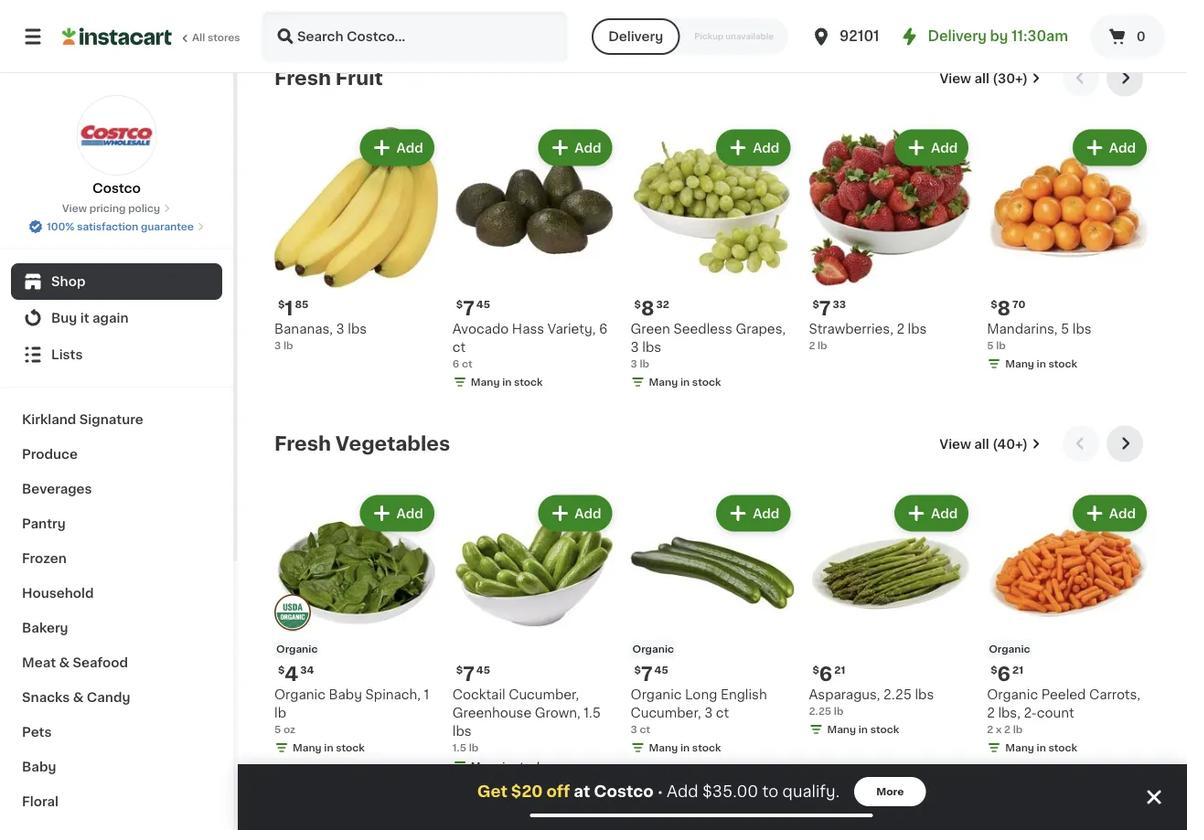 Task type: vqa. For each thing, say whether or not it's contained in the screenshot.
bottommost 2pm
no



Task type: locate. For each thing, give the bounding box(es) containing it.
21
[[835, 666, 846, 676], [1013, 666, 1024, 676]]

avocado
[[453, 323, 509, 336]]

lb down "strawberries,"
[[818, 341, 828, 351]]

add button for strawberries, 2 lbs
[[897, 131, 967, 164]]

many down asparagus, on the bottom
[[828, 725, 857, 735]]

guarantee
[[141, 222, 194, 232]]

70
[[1013, 300, 1026, 310]]

8 left 70
[[998, 299, 1011, 318]]

organic inside organic baby spinach, 1 lb 5 oz
[[275, 689, 326, 702]]

1 vertical spatial 2.25
[[809, 707, 832, 717]]

$ inside $ 1 85
[[278, 300, 285, 310]]

$ 7 45 up "organic long english cucumber, 3 ct 3 ct"
[[635, 665, 669, 684]]

lb
[[284, 341, 293, 351], [818, 341, 828, 351], [997, 341, 1006, 351], [640, 359, 650, 369], [834, 707, 844, 717], [275, 708, 286, 720], [1014, 725, 1023, 735], [469, 744, 479, 754]]

1 horizontal spatial baby
[[329, 689, 362, 702]]

1 fresh from the top
[[275, 68, 331, 88]]

many in stock down avocado hass variety, 6 ct 6 ct
[[471, 378, 543, 388]]

all for 6
[[975, 438, 990, 451]]

green seedless grapes, 3 lbs 3 lb
[[631, 323, 786, 369]]

$ up "x"
[[991, 666, 998, 676]]

view left (40+)
[[940, 438, 972, 451]]

add for bananas, 3 lbs
[[397, 141, 424, 154]]

stock down green seedless grapes, 3 lbs 3 lb
[[693, 378, 722, 388]]

all for 8
[[975, 72, 990, 84]]

92101 button
[[811, 11, 921, 62]]

delivery inside button
[[609, 30, 664, 43]]

2-
[[1024, 708, 1038, 720]]

organic inside organic peeled carrots, 2 lbs, 2-count 2 x 2 lb
[[988, 689, 1039, 702]]

fresh for fresh vegetables
[[275, 435, 331, 454]]

cucumber, down long
[[631, 708, 702, 720]]

all
[[975, 72, 990, 84], [975, 438, 990, 451]]

add for organic peeled carrots, 2 lbs, 2-count
[[1110, 507, 1137, 520]]

7 for strawberries, 2 lbs
[[820, 299, 831, 318]]

many in stock down "organic long english cucumber, 3 ct 3 ct"
[[649, 744, 722, 754]]

0 vertical spatial view
[[940, 72, 972, 84]]

1 vertical spatial cucumber,
[[631, 708, 702, 720]]

many for organic baby spinach, 1 lb
[[293, 744, 322, 754]]

cocktail
[[453, 689, 506, 702]]

bakery link
[[11, 611, 222, 646]]

view down the delivery by 11:30am link
[[940, 72, 972, 84]]

many down green
[[649, 378, 678, 388]]

1 right spinach,
[[424, 689, 430, 702]]

0 vertical spatial 5
[[1062, 323, 1070, 336]]

organic inside "organic long english cucumber, 3 ct 3 ct"
[[631, 689, 682, 702]]

7 up avocado
[[463, 299, 475, 318]]

green
[[631, 323, 671, 336]]

1 horizontal spatial $ 6 21
[[991, 665, 1024, 684]]

add button for organic peeled carrots, 2 lbs, 2-count
[[1075, 497, 1146, 530]]

45 up avocado
[[477, 300, 491, 310]]

stock down avocado hass variety, 6 ct 6 ct
[[514, 378, 543, 388]]

2.25 down asparagus, on the bottom
[[809, 707, 832, 717]]

1 vertical spatial fresh
[[275, 435, 331, 454]]

$ left "34"
[[278, 666, 285, 676]]

costco inside treatment tracker modal dialog
[[594, 785, 654, 800]]

2 vertical spatial view
[[940, 438, 972, 451]]

lbs right mandarins, at the right
[[1073, 323, 1092, 336]]

add
[[397, 141, 424, 154], [575, 141, 602, 154], [753, 141, 780, 154], [932, 141, 958, 154], [1110, 141, 1137, 154], [397, 507, 424, 520], [575, 507, 602, 520], [753, 507, 780, 520], [932, 507, 958, 520], [1110, 507, 1137, 520], [667, 785, 699, 800]]

0 horizontal spatial 1.5
[[453, 744, 467, 754]]

& right meat
[[59, 657, 70, 670]]

bananas,
[[275, 323, 333, 336]]

0 horizontal spatial cucumber,
[[509, 689, 580, 702]]

organic baby spinach, 1 lb 5 oz
[[275, 689, 430, 735]]

1 horizontal spatial 5
[[988, 341, 994, 351]]

stock for 5
[[1049, 359, 1078, 369]]

lb down asparagus, on the bottom
[[834, 707, 844, 717]]

add button for avocado hass variety, 6 ct
[[540, 131, 611, 164]]

$ up "organic long english cucumber, 3 ct 3 ct"
[[635, 666, 641, 676]]

stock down "organic long english cucumber, 3 ct 3 ct"
[[693, 744, 722, 754]]

7 left '33'
[[820, 299, 831, 318]]

floral
[[22, 796, 59, 809]]

stock for 2.25
[[871, 725, 900, 735]]

$ up asparagus, on the bottom
[[813, 666, 820, 676]]

many inside product group
[[293, 744, 322, 754]]

fresh for fresh fruit
[[275, 68, 331, 88]]

organic
[[276, 645, 318, 655], [633, 645, 674, 655], [989, 645, 1031, 655], [275, 689, 326, 702], [631, 689, 682, 702], [988, 689, 1039, 702]]

34
[[300, 666, 314, 676]]

fresh
[[275, 68, 331, 88], [275, 435, 331, 454]]

lbs inside asparagus, 2.25 lbs 2.25 lb
[[916, 689, 935, 702]]

vegetables
[[336, 435, 450, 454]]

$ inside $ 8 32
[[635, 300, 641, 310]]

2 8 from the left
[[998, 299, 1011, 318]]

service type group
[[592, 18, 789, 55]]

all inside popup button
[[975, 438, 990, 451]]

0 vertical spatial baby
[[329, 689, 362, 702]]

add button
[[362, 131, 433, 164], [540, 131, 611, 164], [719, 131, 789, 164], [897, 131, 967, 164], [1075, 131, 1146, 164], [362, 497, 433, 530], [540, 497, 611, 530], [719, 497, 789, 530], [897, 497, 967, 530], [1075, 497, 1146, 530]]

stock down asparagus, 2.25 lbs 2.25 lb
[[871, 725, 900, 735]]

2 down $ 7 33
[[809, 341, 816, 351]]

in down mandarins, 5 lbs 5 lb at the right top
[[1037, 359, 1047, 369]]

lb up oz
[[275, 708, 286, 720]]

many down mandarins, 5 lbs 5 lb at the right top
[[1006, 359, 1035, 369]]

$ up avocado
[[456, 300, 463, 310]]

0 vertical spatial 1.5
[[584, 708, 601, 720]]

1 horizontal spatial 8
[[998, 299, 1011, 318]]

$ 6 21
[[813, 665, 846, 684], [991, 665, 1024, 684]]

count
[[1038, 708, 1075, 720]]

in inside product group
[[324, 744, 334, 754]]

lb down lbs, at the bottom right
[[1014, 725, 1023, 735]]

lb inside cocktail cucumber, greenhouse grown, 1.5 lbs 1.5 lb
[[469, 744, 479, 754]]

8
[[641, 299, 655, 318], [998, 299, 1011, 318]]

5 right mandarins, at the right
[[1062, 323, 1070, 336]]

grown,
[[535, 708, 581, 720]]

1 vertical spatial 1
[[424, 689, 430, 702]]

lbs for strawberries,
[[908, 323, 927, 336]]

1 vertical spatial baby
[[22, 761, 56, 774]]

1 vertical spatial view
[[62, 204, 87, 214]]

21 for organic
[[1013, 666, 1024, 676]]

view all (30+)
[[940, 72, 1029, 84]]

many in stock for hass
[[471, 378, 543, 388]]

many in stock down green seedless grapes, 3 lbs 3 lb
[[649, 378, 722, 388]]

off
[[547, 785, 570, 800]]

spinach,
[[366, 689, 421, 702]]

many up •
[[649, 744, 678, 754]]

in for 5
[[1037, 359, 1047, 369]]

view up 100%
[[62, 204, 87, 214]]

7 for avocado hass variety, 6 ct
[[463, 299, 475, 318]]

1.5 down greenhouse
[[453, 744, 467, 754]]

pricing
[[89, 204, 126, 214]]

snacks & candy
[[22, 692, 130, 705]]

$ for avocado hass variety, 6 ct
[[456, 300, 463, 310]]

add button for cocktail cucumber, greenhouse grown, 1.5 lbs
[[540, 497, 611, 530]]

all left (40+)
[[975, 438, 990, 451]]

& left candy
[[73, 692, 84, 705]]

pantry
[[22, 518, 66, 531]]

1 21 from the left
[[835, 666, 846, 676]]

in for hass
[[503, 378, 512, 388]]

in up get at the bottom
[[503, 762, 512, 772]]

2 all from the top
[[975, 438, 990, 451]]

product group
[[988, 0, 1151, 38], [275, 126, 438, 353], [453, 126, 616, 394], [631, 126, 795, 394], [809, 126, 973, 353], [988, 126, 1151, 375], [275, 492, 438, 760], [453, 492, 616, 778], [631, 492, 795, 760], [809, 492, 973, 741], [988, 492, 1151, 760]]

21 for asparagus,
[[835, 666, 846, 676]]

costco up view pricing policy link
[[93, 182, 141, 195]]

lb inside mandarins, 5 lbs 5 lb
[[997, 341, 1006, 351]]

1 horizontal spatial 1
[[424, 689, 430, 702]]

english
[[721, 689, 768, 702]]

costco
[[93, 182, 141, 195], [594, 785, 654, 800]]

mandarins, 5 lbs 5 lb
[[988, 323, 1092, 351]]

1 vertical spatial all
[[975, 438, 990, 451]]

view inside popup button
[[940, 438, 972, 451]]

0 horizontal spatial 8
[[641, 299, 655, 318]]

1 horizontal spatial delivery
[[928, 30, 987, 43]]

lbs
[[348, 323, 367, 336], [908, 323, 927, 336], [1073, 323, 1092, 336], [643, 341, 662, 354], [916, 689, 935, 702], [453, 726, 472, 739]]

$ for asparagus, 2.25 lbs
[[813, 666, 820, 676]]

in down avocado hass variety, 6 ct 6 ct
[[503, 378, 512, 388]]

$ for strawberries, 2 lbs
[[813, 300, 820, 310]]

many down oz
[[293, 744, 322, 754]]

7
[[463, 299, 475, 318], [820, 299, 831, 318], [463, 665, 475, 684], [641, 665, 653, 684]]

cucumber, up grown,
[[509, 689, 580, 702]]

lbs right "strawberries,"
[[908, 323, 927, 336]]

pets
[[22, 727, 52, 739]]

1 horizontal spatial costco
[[594, 785, 654, 800]]

0 horizontal spatial &
[[59, 657, 70, 670]]

many for cocktail cucumber, greenhouse grown, 1.5 lbs
[[471, 762, 500, 772]]

$ 8 32
[[635, 299, 670, 318]]

baby inside baby link
[[22, 761, 56, 774]]

0 horizontal spatial 5
[[275, 725, 281, 735]]

lb down green
[[640, 359, 650, 369]]

$ 6 21 up asparagus, on the bottom
[[813, 665, 846, 684]]

1 horizontal spatial cucumber,
[[631, 708, 702, 720]]

$ left 32
[[635, 300, 641, 310]]

$ inside $ 4 34
[[278, 666, 285, 676]]

21 up lbs, at the bottom right
[[1013, 666, 1024, 676]]

shop link
[[11, 264, 222, 300]]

2 vertical spatial 5
[[275, 725, 281, 735]]

1 horizontal spatial &
[[73, 692, 84, 705]]

lbs inside bananas, 3 lbs 3 lb
[[348, 323, 367, 336]]

$ left 70
[[991, 300, 998, 310]]

&
[[59, 657, 70, 670], [73, 692, 84, 705]]

45 up cocktail
[[477, 666, 491, 676]]

0 horizontal spatial 21
[[835, 666, 846, 676]]

2 item carousel region from the top
[[275, 426, 1151, 785]]

treatment tracker modal dialog
[[238, 765, 1188, 831]]

asparagus, 2.25 lbs 2.25 lb
[[809, 689, 935, 717]]

stock down count at right
[[1049, 744, 1078, 754]]

2 right "strawberries,"
[[897, 323, 905, 336]]

costco left •
[[594, 785, 654, 800]]

lbs right asparagus, on the bottom
[[916, 689, 935, 702]]

5 left oz
[[275, 725, 281, 735]]

add button for green seedless grapes, 3 lbs
[[719, 131, 789, 164]]

0 horizontal spatial $ 6 21
[[813, 665, 846, 684]]

lbs inside strawberries, 2 lbs 2 lb
[[908, 323, 927, 336]]

fruit
[[336, 68, 383, 88]]

costco link
[[76, 95, 157, 198]]

organic peeled carrots, 2 lbs, 2-count 2 x 2 lb
[[988, 689, 1141, 735]]

in for seedless
[[681, 378, 690, 388]]

6 right variety,
[[599, 323, 608, 336]]

2 left "x"
[[988, 725, 994, 735]]

1 all from the top
[[975, 72, 990, 84]]

delivery
[[928, 30, 987, 43], [609, 30, 664, 43]]

many for organic long english cucumber, 3 ct
[[649, 744, 678, 754]]

0 vertical spatial &
[[59, 657, 70, 670]]

$ left '33'
[[813, 300, 820, 310]]

0 horizontal spatial delivery
[[609, 30, 664, 43]]

$ for organic baby spinach, 1 lb
[[278, 666, 285, 676]]

in for cucumber,
[[503, 762, 512, 772]]

$ 7 45 up cocktail
[[456, 665, 491, 684]]

avocado hass variety, 6 ct 6 ct
[[453, 323, 608, 369]]

0 vertical spatial all
[[975, 72, 990, 84]]

$ for cocktail cucumber, greenhouse grown, 1.5 lbs
[[456, 666, 463, 676]]

beverages
[[22, 483, 92, 496]]

lbs inside mandarins, 5 lbs 5 lb
[[1073, 323, 1092, 336]]

2.25 right asparagus, on the bottom
[[884, 689, 912, 702]]

0 horizontal spatial costco
[[93, 182, 141, 195]]

stock down organic baby spinach, 1 lb 5 oz
[[336, 744, 365, 754]]

0 horizontal spatial baby
[[22, 761, 56, 774]]

1 inside organic baby spinach, 1 lb 5 oz
[[424, 689, 430, 702]]

0 vertical spatial 2.25
[[884, 689, 912, 702]]

lb inside bananas, 3 lbs 3 lb
[[284, 341, 293, 351]]

100% satisfaction guarantee button
[[28, 216, 205, 234]]

fresh left vegetables at the left bottom
[[275, 435, 331, 454]]

$ up cocktail
[[456, 666, 463, 676]]

1.5 right grown,
[[584, 708, 601, 720]]

stock for long
[[693, 744, 722, 754]]

satisfaction
[[77, 222, 138, 232]]

2 fresh from the top
[[275, 435, 331, 454]]

all inside popup button
[[975, 72, 990, 84]]

instacart logo image
[[62, 26, 172, 48]]

0 vertical spatial costco
[[93, 182, 141, 195]]

many in stock down mandarins, 5 lbs 5 lb at the right top
[[1006, 359, 1078, 369]]

1 item carousel region from the top
[[275, 60, 1151, 411]]

2 right "x"
[[1005, 725, 1011, 735]]

3
[[336, 323, 345, 336], [275, 341, 281, 351], [631, 341, 639, 354], [631, 359, 638, 369], [705, 708, 713, 720], [631, 725, 638, 735]]

$ inside $ 7 33
[[813, 300, 820, 310]]

1 8 from the left
[[641, 299, 655, 318]]

5 down mandarins, at the right
[[988, 341, 994, 351]]

2 $ 6 21 from the left
[[991, 665, 1024, 684]]

in for 2.25
[[859, 725, 868, 735]]

view inside popup button
[[940, 72, 972, 84]]

stock down mandarins, 5 lbs 5 lb at the right top
[[1049, 359, 1078, 369]]

many in stock down asparagus, 2.25 lbs 2.25 lb
[[828, 725, 900, 735]]

2 horizontal spatial 5
[[1062, 323, 1070, 336]]

item carousel region
[[275, 60, 1151, 411], [275, 426, 1151, 785]]

lb down greenhouse
[[469, 744, 479, 754]]

many in stock up get at the bottom
[[471, 762, 543, 772]]

7 for cocktail cucumber, greenhouse grown, 1.5 lbs
[[463, 665, 475, 684]]

0 vertical spatial 1
[[285, 299, 293, 318]]

many in stock
[[1006, 359, 1078, 369], [471, 378, 543, 388], [649, 378, 722, 388], [828, 725, 900, 735], [293, 744, 365, 754], [649, 744, 722, 754], [1006, 744, 1078, 754], [471, 762, 543, 772]]

0 vertical spatial fresh
[[275, 68, 331, 88]]

8 for green seedless grapes, 3 lbs
[[641, 299, 655, 318]]

baby inside organic baby spinach, 1 lb 5 oz
[[329, 689, 362, 702]]

in down green seedless grapes, 3 lbs 3 lb
[[681, 378, 690, 388]]

$ for organic peeled carrots, 2 lbs, 2-count
[[991, 666, 998, 676]]

45
[[477, 300, 491, 310], [477, 666, 491, 676], [655, 666, 669, 676]]

all stores link
[[62, 11, 242, 62]]

1 $ 6 21 from the left
[[813, 665, 846, 684]]

$ inside $ 8 70
[[991, 300, 998, 310]]

lbs down green
[[643, 341, 662, 354]]

many in stock inside product group
[[293, 744, 365, 754]]

stock for seedless
[[693, 378, 722, 388]]

8 left 32
[[641, 299, 655, 318]]

7 up "organic long english cucumber, 3 ct 3 ct"
[[641, 665, 653, 684]]

$ 6 21 up lbs, at the bottom right
[[991, 665, 1024, 684]]

household
[[22, 588, 94, 600]]

grapes,
[[736, 323, 786, 336]]

0 horizontal spatial 2.25
[[809, 707, 832, 717]]

many down avocado
[[471, 378, 500, 388]]

5 inside organic baby spinach, 1 lb 5 oz
[[275, 725, 281, 735]]

1 vertical spatial costco
[[594, 785, 654, 800]]

7 up cocktail
[[463, 665, 475, 684]]

many up get at the bottom
[[471, 762, 500, 772]]

0 horizontal spatial 1
[[285, 299, 293, 318]]

many
[[1006, 359, 1035, 369], [471, 378, 500, 388], [649, 378, 678, 388], [828, 725, 857, 735], [293, 744, 322, 754], [649, 744, 678, 754], [1006, 744, 1035, 754], [471, 762, 500, 772]]

1 vertical spatial item carousel region
[[275, 426, 1151, 785]]

1
[[285, 299, 293, 318], [424, 689, 430, 702]]

None search field
[[262, 11, 568, 62]]

stock up $20
[[514, 762, 543, 772]]

buy
[[51, 312, 77, 325]]

1 horizontal spatial 1.5
[[584, 708, 601, 720]]

view pricing policy
[[62, 204, 160, 214]]

stock for baby
[[336, 744, 365, 754]]

in down organic baby spinach, 1 lb 5 oz
[[324, 744, 334, 754]]

in down 2-
[[1037, 744, 1047, 754]]

item carousel region containing fresh vegetables
[[275, 426, 1151, 785]]

pantry link
[[11, 507, 222, 542]]

100% satisfaction guarantee
[[47, 222, 194, 232]]

$ for mandarins, 5 lbs
[[991, 300, 998, 310]]

in down asparagus, 2.25 lbs 2.25 lb
[[859, 725, 868, 735]]

$ 6 21 for organic peeled carrots, 2 lbs, 2-count
[[991, 665, 1024, 684]]

lb inside organic peeled carrots, 2 lbs, 2-count 2 x 2 lb
[[1014, 725, 1023, 735]]

frozen
[[22, 553, 67, 566]]

0 vertical spatial cucumber,
[[509, 689, 580, 702]]

add for organic long english cucumber, 3 ct
[[753, 507, 780, 520]]

fresh left fruit
[[275, 68, 331, 88]]

many down lbs, at the bottom right
[[1006, 744, 1035, 754]]

all left (30+)
[[975, 72, 990, 84]]

1 horizontal spatial 21
[[1013, 666, 1024, 676]]

costco inside the costco link
[[93, 182, 141, 195]]

beverages link
[[11, 472, 222, 507]]

0 vertical spatial item carousel region
[[275, 60, 1151, 411]]

lbs down greenhouse
[[453, 726, 472, 739]]

add inside treatment tracker modal dialog
[[667, 785, 699, 800]]

many in stock down 2-
[[1006, 744, 1078, 754]]

2 21 from the left
[[1013, 666, 1024, 676]]

in
[[1037, 359, 1047, 369], [503, 378, 512, 388], [681, 378, 690, 388], [859, 725, 868, 735], [324, 744, 334, 754], [681, 744, 690, 754], [1037, 744, 1047, 754], [503, 762, 512, 772]]

baby up "floral"
[[22, 761, 56, 774]]

meat & seafood
[[22, 657, 128, 670]]

6 down avocado
[[453, 359, 460, 369]]

$ left 85 on the left
[[278, 300, 285, 310]]

delivery by 11:30am link
[[899, 26, 1069, 48]]

lbs right bananas,
[[348, 323, 367, 336]]

$ 7 45 up avocado
[[456, 299, 491, 318]]

many in stock down organic baby spinach, 1 lb 5 oz
[[293, 744, 365, 754]]

$ 7 45
[[456, 299, 491, 318], [456, 665, 491, 684], [635, 665, 669, 684]]

baby left spinach,
[[329, 689, 362, 702]]

household link
[[11, 577, 222, 611]]

1 vertical spatial 5
[[988, 341, 994, 351]]

1 vertical spatial &
[[73, 692, 84, 705]]



Task type: describe. For each thing, give the bounding box(es) containing it.
frozen link
[[11, 542, 222, 577]]

snacks & candy link
[[11, 681, 222, 716]]

$ 8 70
[[991, 299, 1026, 318]]

stock for peeled
[[1049, 744, 1078, 754]]

product group containing 1
[[275, 126, 438, 353]]

add button for asparagus, 2.25 lbs
[[897, 497, 967, 530]]

long
[[686, 689, 718, 702]]

$ 7 45 for 8
[[456, 299, 491, 318]]

many for avocado hass variety, 6 ct
[[471, 378, 500, 388]]

strawberries, 2 lbs 2 lb
[[809, 323, 927, 351]]

bananas, 3 lbs 3 lb
[[275, 323, 367, 351]]

strawberries,
[[809, 323, 894, 336]]

add button for organic long english cucumber, 3 ct
[[719, 497, 789, 530]]

& for meat
[[59, 657, 70, 670]]

add button for organic baby spinach, 1 lb
[[362, 497, 433, 530]]

view all (40+)
[[940, 438, 1029, 451]]

add for cocktail cucumber, greenhouse grown, 1.5 lbs
[[575, 507, 602, 520]]

lb inside green seedless grapes, 3 lbs 3 lb
[[640, 359, 650, 369]]

view all (40+) button
[[933, 426, 1049, 462]]

lb inside strawberries, 2 lbs 2 lb
[[818, 341, 828, 351]]

all
[[192, 32, 205, 43]]

32
[[657, 300, 670, 310]]

view all (30+) button
[[933, 60, 1049, 96]]

45 for 7
[[477, 666, 491, 676]]

to
[[763, 785, 779, 800]]

signature
[[79, 414, 143, 426]]

organic long english cucumber, 3 ct 3 ct
[[631, 689, 768, 735]]

costco logo image
[[76, 95, 157, 176]]

greenhouse
[[453, 708, 532, 720]]

(30+)
[[993, 72, 1029, 84]]

$ 7 45 for 7
[[456, 665, 491, 684]]

$ for bananas, 3 lbs
[[278, 300, 285, 310]]

many for mandarins, 5 lbs
[[1006, 359, 1035, 369]]

lists
[[51, 349, 83, 361]]

& for snacks
[[73, 692, 84, 705]]

many for asparagus, 2.25 lbs
[[828, 725, 857, 735]]

snacks
[[22, 692, 70, 705]]

45 up "organic long english cucumber, 3 ct 3 ct"
[[655, 666, 669, 676]]

6 up asparagus, on the bottom
[[820, 665, 833, 684]]

add for green seedless grapes, 3 lbs
[[753, 141, 780, 154]]

oz
[[284, 725, 296, 735]]

2 left lbs, at the bottom right
[[988, 708, 996, 720]]

all stores
[[192, 32, 240, 43]]

add for strawberries, 2 lbs
[[932, 141, 958, 154]]

seafood
[[73, 657, 128, 670]]

lbs for mandarins,
[[1073, 323, 1092, 336]]

•
[[658, 785, 664, 800]]

6 up lbs, at the bottom right
[[998, 665, 1011, 684]]

item carousel region containing fresh fruit
[[275, 60, 1151, 411]]

45 for 8
[[477, 300, 491, 310]]

x
[[996, 725, 1002, 735]]

lists link
[[11, 337, 222, 373]]

mandarins,
[[988, 323, 1058, 336]]

4
[[285, 665, 299, 684]]

add for avocado hass variety, 6 ct
[[575, 141, 602, 154]]

sponsored badge image
[[988, 23, 1043, 33]]

lb inside asparagus, 2.25 lbs 2.25 lb
[[834, 707, 844, 717]]

92101
[[840, 30, 880, 43]]

in for peeled
[[1037, 744, 1047, 754]]

$20
[[511, 785, 543, 800]]

carrots,
[[1090, 689, 1141, 702]]

cucumber, inside cocktail cucumber, greenhouse grown, 1.5 lbs 1.5 lb
[[509, 689, 580, 702]]

many in stock for 5
[[1006, 359, 1078, 369]]

$ 1 85
[[278, 299, 309, 318]]

$ 6 21 for asparagus, 2.25 lbs
[[813, 665, 846, 684]]

lb inside organic baby spinach, 1 lb 5 oz
[[275, 708, 286, 720]]

candy
[[87, 692, 130, 705]]

fresh fruit
[[275, 68, 383, 88]]

cucumber, inside "organic long english cucumber, 3 ct 3 ct"
[[631, 708, 702, 720]]

delivery by 11:30am
[[928, 30, 1069, 43]]

in for long
[[681, 744, 690, 754]]

many in stock for long
[[649, 744, 722, 754]]

$ for organic long english cucumber, 3 ct
[[635, 666, 641, 676]]

$ 4 34
[[278, 665, 314, 684]]

add for mandarins, 5 lbs
[[1110, 141, 1137, 154]]

view for fresh vegetables
[[940, 438, 972, 451]]

$35.00
[[703, 785, 759, 800]]

asparagus,
[[809, 689, 881, 702]]

0 button
[[1091, 15, 1166, 59]]

peeled
[[1042, 689, 1087, 702]]

8 for mandarins, 5 lbs
[[998, 299, 1011, 318]]

more
[[877, 787, 904, 798]]

(40+)
[[993, 438, 1029, 451]]

kirkland signature
[[22, 414, 143, 426]]

product group containing 4
[[275, 492, 438, 760]]

many for organic peeled carrots, 2 lbs, 2-count
[[1006, 744, 1035, 754]]

85
[[295, 300, 309, 310]]

many in stock for baby
[[293, 744, 365, 754]]

7 for organic long english cucumber, 3 ct
[[641, 665, 653, 684]]

add button for mandarins, 5 lbs
[[1075, 131, 1146, 164]]

item badge image
[[275, 595, 311, 632]]

many in stock for seedless
[[649, 378, 722, 388]]

1 vertical spatial 1.5
[[453, 744, 467, 754]]

many in stock for cucumber,
[[471, 762, 543, 772]]

stores
[[208, 32, 240, 43]]

$ for green seedless grapes, 3 lbs
[[635, 300, 641, 310]]

hass
[[512, 323, 545, 336]]

delivery for delivery by 11:30am
[[928, 30, 987, 43]]

produce link
[[11, 437, 222, 472]]

buy it again link
[[11, 300, 222, 337]]

floral link
[[11, 785, 222, 820]]

at
[[574, 785, 591, 800]]

Search field
[[264, 13, 567, 60]]

lbs for bananas,
[[348, 323, 367, 336]]

lbs inside cocktail cucumber, greenhouse grown, 1.5 lbs 1.5 lb
[[453, 726, 472, 739]]

bakery
[[22, 622, 68, 635]]

seedless
[[674, 323, 733, 336]]

cocktail cucumber, greenhouse grown, 1.5 lbs 1.5 lb
[[453, 689, 601, 754]]

delivery for delivery
[[609, 30, 664, 43]]

stock for cucumber,
[[514, 762, 543, 772]]

kirkland signature link
[[11, 403, 222, 437]]

stock for hass
[[514, 378, 543, 388]]

100%
[[47, 222, 75, 232]]

lbs for asparagus,
[[916, 689, 935, 702]]

shop
[[51, 275, 85, 288]]

1 horizontal spatial 2.25
[[884, 689, 912, 702]]

lbs inside green seedless grapes, 3 lbs 3 lb
[[643, 341, 662, 354]]

many in stock for peeled
[[1006, 744, 1078, 754]]

add button for bananas, 3 lbs
[[362, 131, 433, 164]]

meat & seafood link
[[11, 646, 222, 681]]

variety,
[[548, 323, 596, 336]]

add for asparagus, 2.25 lbs
[[932, 507, 958, 520]]

view pricing policy link
[[62, 201, 171, 216]]

lbs,
[[999, 708, 1021, 720]]

again
[[92, 312, 129, 325]]

11:30am
[[1012, 30, 1069, 43]]

add for organic baby spinach, 1 lb
[[397, 507, 424, 520]]

qualify.
[[783, 785, 840, 800]]

fresh vegetables
[[275, 435, 450, 454]]

baby link
[[11, 750, 222, 785]]

many in stock for 2.25
[[828, 725, 900, 735]]

view for fresh fruit
[[940, 72, 972, 84]]

pets link
[[11, 716, 222, 750]]

more button
[[855, 778, 926, 807]]

produce
[[22, 448, 78, 461]]

get $20 off at costco • add $35.00 to qualify.
[[477, 785, 840, 800]]

get
[[477, 785, 508, 800]]

buy it again
[[51, 312, 129, 325]]

many for green seedless grapes, 3 lbs
[[649, 378, 678, 388]]

it
[[80, 312, 89, 325]]

in for baby
[[324, 744, 334, 754]]



